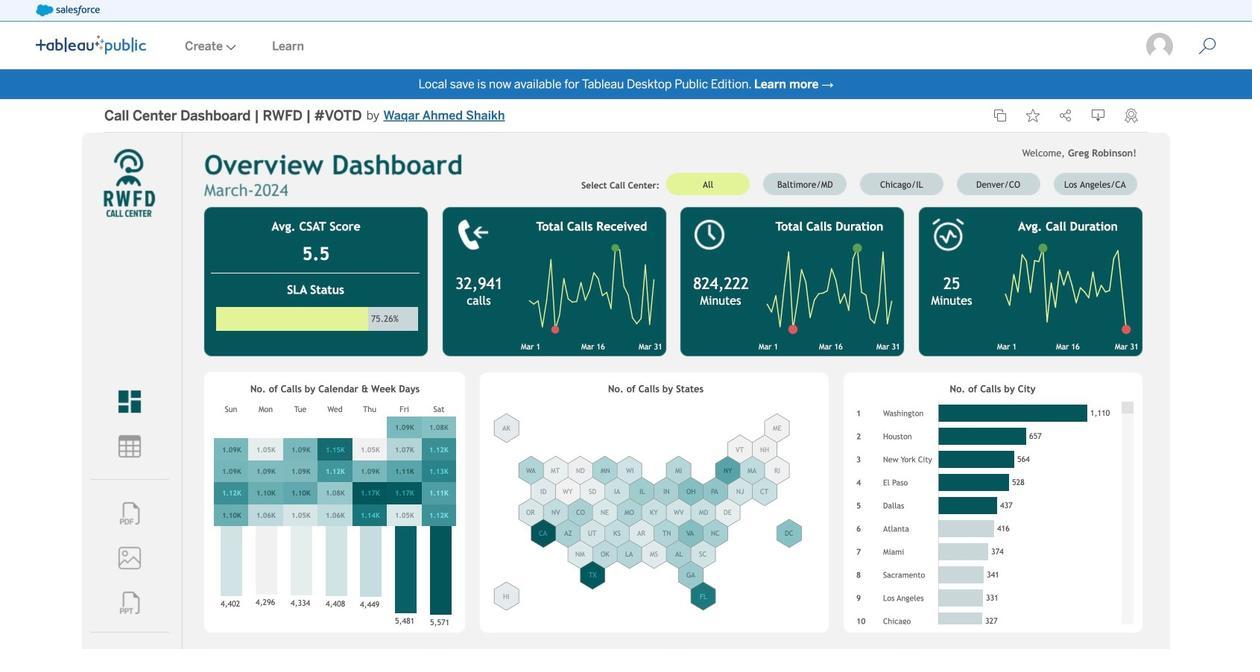 Task type: describe. For each thing, give the bounding box(es) containing it.
salesforce logo image
[[36, 4, 100, 16]]

download image
[[1093, 109, 1106, 122]]

go to search image
[[1181, 37, 1235, 55]]

share image
[[1060, 109, 1073, 122]]



Task type: locate. For each thing, give the bounding box(es) containing it.
logo image
[[36, 35, 146, 54]]

make a copy image
[[994, 109, 1008, 122]]

nominate for viz of the day image
[[1125, 108, 1139, 123]]

greg.robinson3551 image
[[1146, 31, 1175, 61]]

favorite button image
[[1027, 109, 1040, 122]]

create image
[[223, 44, 236, 50]]



Task type: vqa. For each thing, say whether or not it's contained in the screenshot.
Nominate For Viz Of The Day icon
yes



